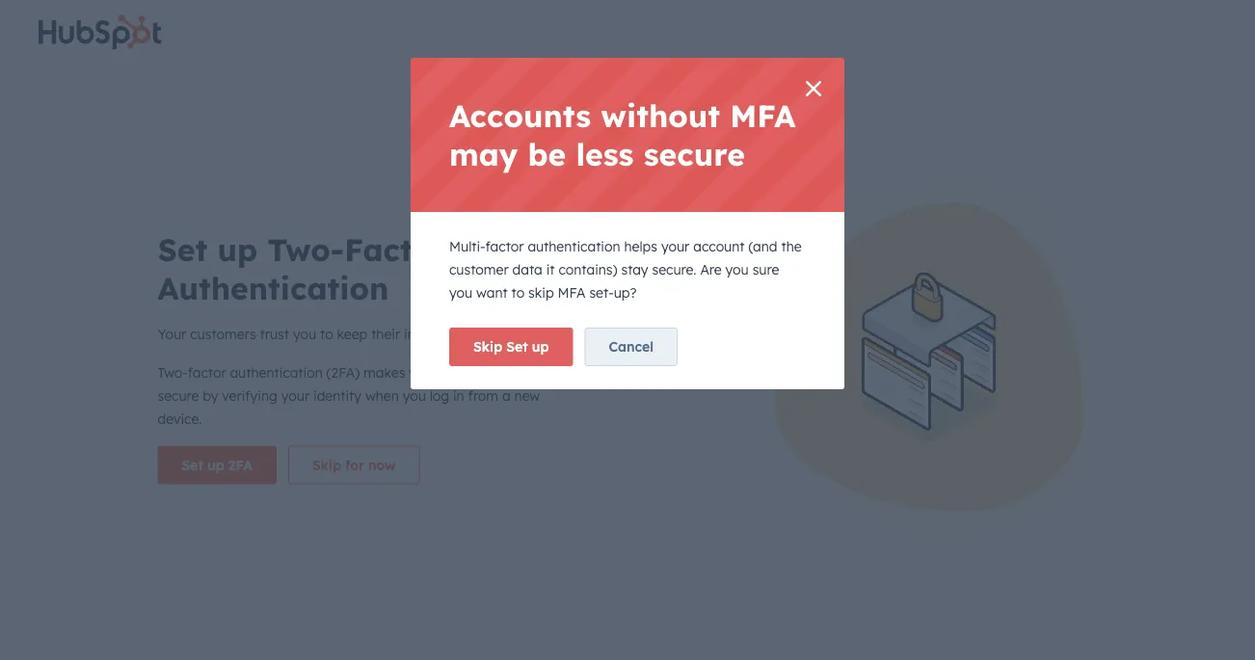 Task type: describe. For each thing, give the bounding box(es) containing it.
1 vertical spatial a
[[293, 471, 302, 488]]

reset
[[289, 389, 316, 403]]

in
[[453, 387, 465, 404]]

up?
[[614, 285, 637, 301]]

skip for skip for now
[[312, 457, 341, 474]]

set inside 'button'
[[507, 339, 528, 355]]

profile & preferences
[[46, 53, 248, 77]]

preferences
[[303, 168, 377, 185]]

keep
[[337, 326, 368, 342]]

2 vertical spatial number
[[324, 510, 366, 525]]

for
[[553, 168, 574, 185]]

cancel button
[[585, 328, 678, 367]]

security
[[633, 168, 683, 185]]

reset
[[262, 367, 299, 384]]

2fa
[[228, 457, 253, 474]]

marketing
[[533, 510, 589, 525]]

skip set up
[[474, 339, 549, 355]]

cancel
[[609, 339, 654, 355]]

by
[[203, 387, 218, 404]]

multi-factor authentication helps your account (and the customer data it contains) stay secure. are you sure you want to skip mfa set-up?
[[449, 238, 802, 301]]

password
[[303, 367, 368, 384]]

phone
[[325, 433, 373, 453]]

skip set up button
[[449, 328, 573, 367]]

account inside two-factor authentication (2fa) makes your account more secure by verifying your identity when you log in from a new device.
[[441, 364, 493, 381]]

skip for now
[[312, 457, 396, 474]]

customers
[[190, 326, 256, 342]]

occasionally
[[424, 493, 491, 507]]

more
[[497, 364, 529, 381]]

never
[[390, 510, 420, 525]]

your inside multi-factor authentication helps your account (and the customer data it contains) stay secure. are you sure you want to skip mfa set-up?
[[662, 238, 690, 255]]

customer
[[449, 261, 509, 278]]

email address
[[262, 238, 356, 254]]

add a trusted phone number button
[[262, 468, 457, 491]]

these
[[262, 168, 299, 185]]

Email address text field
[[262, 262, 610, 300]]

settings
[[687, 168, 737, 185]]

add a trusted phone number add a phone number used to occasionally verify your identity and receive other security-related alerts. this phone number will never be used for sales or marketing purposes.
[[262, 471, 821, 525]]

trust
[[260, 326, 289, 342]]

helps
[[624, 238, 658, 255]]

information
[[404, 326, 479, 342]]

your
[[158, 326, 186, 342]]

authentication
[[158, 269, 389, 307]]

secure.
[[652, 261, 697, 278]]

two-factor authentication (2fa) makes your account more secure by verifying your identity when you log in from a new device.
[[158, 364, 540, 427]]

set up 2fa
[[182, 457, 253, 474]]

factor for by
[[188, 364, 226, 381]]

verify
[[495, 493, 525, 507]]

secure inside accounts without mfa may be less secure
[[644, 135, 745, 174]]

mfa inside multi-factor authentication helps your account (and the customer data it contains) stay secure. are you sure you want to skip mfa set-up?
[[558, 285, 586, 301]]

(2fa)
[[327, 364, 360, 381]]

may
[[449, 135, 518, 174]]

to inside add a trusted phone number add a phone number used to occasionally verify your identity and receive other security-related alerts. this phone number will never be used for sales or marketing purposes.
[[410, 493, 421, 507]]

a inside two-factor authentication (2fa) makes your account more secure by verifying your identity when you log in from a new device.
[[502, 387, 511, 404]]

accounts
[[449, 96, 591, 135]]

when
[[365, 387, 399, 404]]

close image
[[806, 81, 822, 96]]

multi-
[[449, 238, 486, 255]]

your up log
[[409, 364, 438, 381]]

other
[[667, 493, 696, 507]]

skip for now button
[[288, 446, 420, 485]]

or
[[518, 510, 530, 525]]

number
[[378, 433, 440, 453]]

to right go
[[806, 168, 820, 185]]

data
[[513, 261, 543, 278]]

the
[[782, 238, 802, 255]]

profile
[[46, 53, 109, 77]]

skip for skip set up
[[474, 339, 503, 355]]

to inside multi-factor authentication helps your account (and the customer data it contains) stay secure. are you sure you want to skip mfa set-up?
[[512, 285, 525, 301]]

to left the you. at left top
[[506, 168, 519, 185]]

your down reset
[[281, 387, 310, 404]]

password
[[262, 329, 336, 349]]

authentication for contains)
[[528, 238, 621, 255]]

want
[[477, 285, 508, 301]]

applied
[[455, 168, 502, 185]]

email
[[262, 238, 300, 254]]

be inside add a trusted phone number add a phone number used to occasionally verify your identity and receive other security-related alerts. this phone number will never be used for sales or marketing purposes.
[[423, 510, 437, 525]]

on
[[319, 389, 333, 403]]

security-
[[699, 493, 746, 507]]

receive
[[625, 493, 663, 507]]

are
[[701, 261, 722, 278]]

set up two-factor authentication dialog
[[0, 0, 1256, 661]]

this
[[262, 510, 284, 525]]

account right go
[[823, 168, 875, 185]]

your inside add a trusted phone number add a phone number used to occasionally verify your identity and receive other security-related alerts. this phone number will never be used for sales or marketing purposes.
[[528, 493, 553, 507]]

be for applied
[[435, 168, 451, 185]]



Task type: locate. For each thing, give the bounding box(es) containing it.
your up secure.
[[662, 238, 690, 255]]

for inside add a trusted phone number add a phone number used to occasionally verify your identity and receive other security-related alerts. this phone number will never be used for sales or marketing purposes.
[[469, 510, 485, 525]]

will left only
[[381, 168, 401, 185]]

stay
[[622, 261, 649, 278]]

used up never
[[380, 493, 406, 507]]

device.
[[158, 410, 202, 427]]

contains)
[[559, 261, 618, 278]]

1 horizontal spatial authentication
[[528, 238, 621, 255]]

mfa
[[730, 96, 796, 135], [558, 285, 586, 301]]

0 vertical spatial number
[[405, 471, 457, 488]]

authentication for your
[[230, 364, 323, 381]]

0 vertical spatial up
[[218, 230, 258, 269]]

be left 'less'
[[528, 135, 567, 174]]

phone right the this
[[287, 510, 321, 525]]

for down trusted phone number in the left bottom of the page
[[345, 457, 365, 474]]

0 vertical spatial secure
[[644, 135, 745, 174]]

sales
[[488, 510, 515, 525]]

identity
[[313, 387, 362, 404], [556, 493, 597, 507]]

be right never
[[423, 510, 437, 525]]

your up or
[[528, 493, 553, 507]]

related
[[746, 493, 784, 507]]

1 horizontal spatial skip
[[474, 339, 503, 355]]

up
[[218, 230, 258, 269], [532, 339, 549, 355], [207, 457, 224, 474]]

you right are
[[726, 261, 749, 278]]

0 horizontal spatial authentication
[[230, 364, 323, 381]]

identity down password
[[313, 387, 362, 404]]

secure inside two-factor authentication (2fa) makes your account more secure by verifying your identity when you log in from a new device.
[[158, 387, 199, 404]]

two- inside set up two-factor authentication
[[268, 230, 344, 269]]

safe.
[[482, 326, 513, 342]]

set
[[158, 230, 208, 269], [507, 339, 528, 355], [182, 457, 203, 474]]

factor
[[344, 230, 446, 269]]

up for 2fa
[[207, 457, 224, 474]]

1 horizontal spatial factor
[[486, 238, 524, 255]]

0 horizontal spatial secure
[[158, 387, 199, 404]]

up left 'email' at the left top
[[218, 230, 258, 269]]

1 vertical spatial identity
[[556, 493, 597, 507]]

set inside set up two-factor authentication
[[158, 230, 208, 269]]

from
[[468, 387, 499, 404]]

less
[[576, 135, 634, 174]]

purposes.
[[592, 510, 645, 525]]

now
[[369, 457, 396, 474]]

mfa down the contains) on the left of page
[[558, 285, 586, 301]]

used
[[380, 493, 406, 507], [440, 510, 466, 525]]

set for set up two-factor authentication
[[158, 230, 208, 269]]

factor inside two-factor authentication (2fa) makes your account more secure by verifying your identity when you log in from a new device.
[[188, 364, 226, 381]]

2 vertical spatial up
[[207, 457, 224, 474]]

reset password last reset on 10/19/2023
[[262, 367, 397, 403]]

phone down the trusted
[[298, 493, 332, 507]]

you down customer
[[449, 285, 473, 301]]

you left log
[[403, 387, 426, 404]]

makes
[[364, 364, 405, 381]]

1 vertical spatial used
[[440, 510, 466, 525]]

will inside add a trusted phone number add a phone number used to occasionally verify your identity and receive other security-related alerts. this phone number will never be used for sales or marketing purposes.
[[370, 510, 387, 525]]

1 vertical spatial mfa
[[558, 285, 586, 301]]

0 horizontal spatial for
[[345, 457, 365, 474]]

1 vertical spatial add
[[262, 493, 284, 507]]

2 vertical spatial set
[[182, 457, 203, 474]]

1 vertical spatial skip
[[312, 457, 341, 474]]

please
[[741, 168, 782, 185]]

account
[[578, 168, 629, 185], [823, 168, 875, 185], [694, 238, 745, 255], [441, 364, 493, 381]]

set up two-factor authentication
[[158, 230, 446, 307]]

log
[[430, 387, 450, 404]]

a left the trusted
[[293, 471, 302, 488]]

0 horizontal spatial used
[[380, 493, 406, 507]]

sure
[[753, 261, 780, 278]]

1 vertical spatial up
[[532, 339, 549, 355]]

you inside two-factor authentication (2fa) makes your account more secure by verifying your identity when you log in from a new device.
[[403, 387, 426, 404]]

to left keep
[[320, 326, 333, 342]]

1 vertical spatial for
[[469, 510, 485, 525]]

address
[[304, 238, 356, 254]]

2 vertical spatial a
[[288, 493, 295, 507]]

accounts without mfa may be less secure
[[449, 96, 796, 174]]

1 vertical spatial secure
[[158, 387, 199, 404]]

0 vertical spatial two-
[[268, 230, 344, 269]]

1 add from the top
[[262, 471, 289, 488]]

1 horizontal spatial secure
[[644, 135, 745, 174]]

set-
[[590, 285, 614, 301]]

up inside set up two-factor authentication
[[218, 230, 258, 269]]

factor for data
[[486, 238, 524, 255]]

0 vertical spatial used
[[380, 493, 406, 507]]

authentication inside multi-factor authentication helps your account (and the customer data it contains) stay secure. are you sure you want to skip mfa set-up?
[[528, 238, 621, 255]]

two- inside two-factor authentication (2fa) makes your account more secure by verifying your identity when you log in from a new device.
[[158, 364, 188, 381]]

skip
[[529, 285, 554, 301]]

account inside multi-factor authentication helps your account (and the customer data it contains) stay secure. are you sure you want to skip mfa set-up?
[[694, 238, 745, 255]]

factor inside multi-factor authentication helps your account (and the customer data it contains) stay secure. are you sure you want to skip mfa set-up?
[[486, 238, 524, 255]]

skip up more
[[474, 339, 503, 355]]

0 vertical spatial mfa
[[730, 96, 796, 135]]

1 vertical spatial factor
[[188, 364, 226, 381]]

up right the safe.
[[532, 339, 549, 355]]

and
[[600, 493, 622, 507]]

factor up data
[[486, 238, 524, 255]]

2 add from the top
[[262, 493, 284, 507]]

set left 2fa at bottom
[[182, 457, 203, 474]]

skip
[[474, 339, 503, 355], [312, 457, 341, 474]]

will
[[381, 168, 401, 185], [370, 510, 387, 525]]

authentication
[[528, 238, 621, 255], [230, 364, 323, 381]]

1 horizontal spatial mfa
[[730, 96, 796, 135]]

trusted
[[306, 471, 354, 488]]

set up your at the left
[[158, 230, 208, 269]]

be inside accounts without mfa may be less secure
[[528, 135, 567, 174]]

phone
[[358, 471, 401, 488], [298, 493, 332, 507], [287, 510, 321, 525]]

a left new
[[502, 387, 511, 404]]

set for set up 2fa
[[182, 457, 203, 474]]

factor up by
[[188, 364, 226, 381]]

skip inside 'button'
[[474, 339, 503, 355]]

up inside 'button'
[[532, 339, 549, 355]]

identity up the marketing
[[556, 493, 597, 507]]

for inside button
[[345, 457, 365, 474]]

authentication up the contains) on the left of page
[[528, 238, 621, 255]]

0 vertical spatial a
[[502, 387, 511, 404]]

be right only
[[435, 168, 451, 185]]

accounts without mfa may be less secure dialog
[[411, 58, 845, 390]]

mfa left close icon in the right of the page
[[730, 96, 796, 135]]

identity inside two-factor authentication (2fa) makes your account more secure by verifying your identity when you log in from a new device.
[[313, 387, 362, 404]]

to up never
[[410, 493, 421, 507]]

for left the sales
[[469, 510, 485, 525]]

authentication up the last
[[230, 364, 323, 381]]

1 vertical spatial authentication
[[230, 364, 323, 381]]

1 vertical spatial set
[[507, 339, 528, 355]]

new
[[515, 387, 540, 404]]

will left never
[[370, 510, 387, 525]]

mfa inside accounts without mfa may be less secure
[[730, 96, 796, 135]]

&
[[115, 53, 130, 77]]

you
[[726, 261, 749, 278], [449, 285, 473, 301], [293, 326, 316, 342], [403, 387, 426, 404]]

0 horizontal spatial identity
[[313, 387, 362, 404]]

be for less
[[528, 135, 567, 174]]

phone up never
[[358, 471, 401, 488]]

0 vertical spatial add
[[262, 471, 289, 488]]

0 vertical spatial factor
[[486, 238, 524, 255]]

alerts.
[[788, 493, 821, 507]]

for
[[345, 457, 365, 474], [469, 510, 485, 525]]

only
[[405, 168, 431, 185]]

0 horizontal spatial two-
[[158, 364, 188, 381]]

you.
[[523, 168, 549, 185]]

0 vertical spatial identity
[[313, 387, 362, 404]]

last
[[262, 389, 286, 403]]

go
[[786, 168, 803, 185]]

settings.
[[879, 168, 932, 185]]

your
[[662, 238, 690, 255], [409, 364, 438, 381], [281, 387, 310, 404], [528, 493, 553, 507]]

0 vertical spatial for
[[345, 457, 365, 474]]

up left 2fa at bottom
[[207, 457, 224, 474]]

1 vertical spatial will
[[370, 510, 387, 525]]

verifying
[[222, 387, 278, 404]]

10/19/2023
[[336, 389, 397, 403]]

set up more
[[507, 339, 528, 355]]

0 horizontal spatial mfa
[[558, 285, 586, 301]]

account up in at left bottom
[[441, 364, 493, 381]]

your customers trust you to keep their information safe.
[[158, 326, 513, 342]]

account up are
[[694, 238, 745, 255]]

account right for
[[578, 168, 629, 185]]

skip down 'phone'
[[312, 457, 341, 474]]

it
[[547, 261, 555, 278]]

0 vertical spatial authentication
[[528, 238, 621, 255]]

these preferences will only be applied to you. for account security settings please go to account settings.
[[262, 168, 932, 185]]

factor
[[486, 238, 524, 255], [188, 364, 226, 381]]

a down the trusted
[[288, 493, 295, 507]]

set inside button
[[182, 457, 203, 474]]

to inside dialog
[[320, 326, 333, 342]]

without
[[601, 96, 721, 135]]

you right trust on the left
[[293, 326, 316, 342]]

0 horizontal spatial skip
[[312, 457, 341, 474]]

1 horizontal spatial identity
[[556, 493, 597, 507]]

up inside button
[[207, 457, 224, 474]]

0 vertical spatial will
[[381, 168, 401, 185]]

1 vertical spatial two-
[[158, 364, 188, 381]]

0 vertical spatial phone
[[358, 471, 401, 488]]

to left skip
[[512, 285, 525, 301]]

(and
[[749, 238, 778, 255]]

hubspot image
[[31, 4, 54, 27]]

trusted
[[262, 433, 320, 453]]

1 horizontal spatial for
[[469, 510, 485, 525]]

0 horizontal spatial factor
[[188, 364, 226, 381]]

reset password button
[[262, 364, 368, 387]]

1 vertical spatial phone
[[298, 493, 332, 507]]

1 vertical spatial number
[[335, 493, 377, 507]]

set up 2fa button
[[158, 446, 277, 485]]

0 vertical spatial skip
[[474, 339, 503, 355]]

to
[[506, 168, 519, 185], [806, 168, 820, 185], [512, 285, 525, 301], [320, 326, 333, 342], [410, 493, 421, 507]]

add
[[262, 471, 289, 488], [262, 493, 284, 507]]

used down occasionally
[[440, 510, 466, 525]]

their
[[371, 326, 400, 342]]

trusted phone number
[[262, 433, 440, 453]]

up for two-
[[218, 230, 258, 269]]

skip inside button
[[312, 457, 341, 474]]

preferences
[[135, 53, 248, 77]]

2 vertical spatial phone
[[287, 510, 321, 525]]

identity inside add a trusted phone number add a phone number used to occasionally verify your identity and receive other security-related alerts. this phone number will never be used for sales or marketing purposes.
[[556, 493, 597, 507]]

authentication inside two-factor authentication (2fa) makes your account more secure by verifying your identity when you log in from a new device.
[[230, 364, 323, 381]]

secure
[[644, 135, 745, 174], [158, 387, 199, 404]]

1 horizontal spatial two-
[[268, 230, 344, 269]]

1 horizontal spatial used
[[440, 510, 466, 525]]

0 vertical spatial set
[[158, 230, 208, 269]]



Task type: vqa. For each thing, say whether or not it's contained in the screenshot.
Skip this item button related to Turn on the
no



